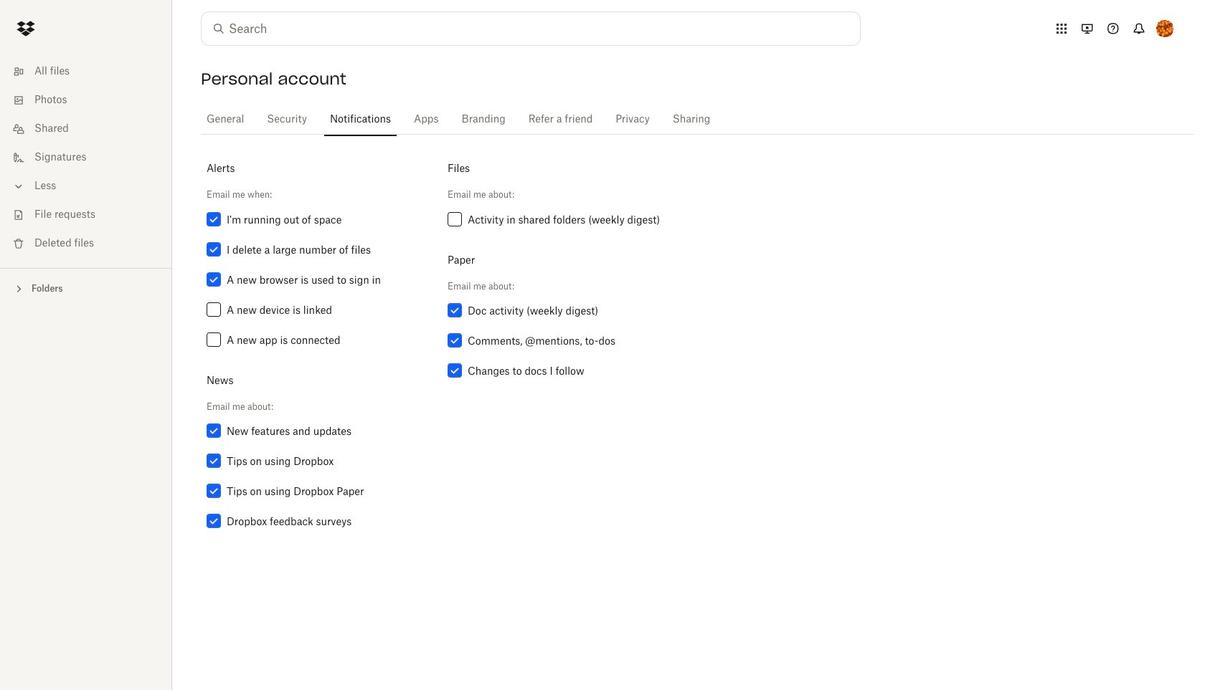 Task type: describe. For each thing, give the bounding box(es) containing it.
account menu image
[[1157, 20, 1174, 37]]

Search text field
[[229, 20, 831, 37]]



Task type: vqa. For each thing, say whether or not it's contained in the screenshot.
the "Less" image
yes



Task type: locate. For each thing, give the bounding box(es) containing it.
tab list
[[201, 100, 1194, 137]]

list
[[0, 49, 172, 268]]

less image
[[11, 179, 26, 194]]

group
[[201, 212, 430, 363], [442, 304, 672, 394], [201, 424, 430, 545]]

dropbox image
[[11, 14, 40, 43]]



